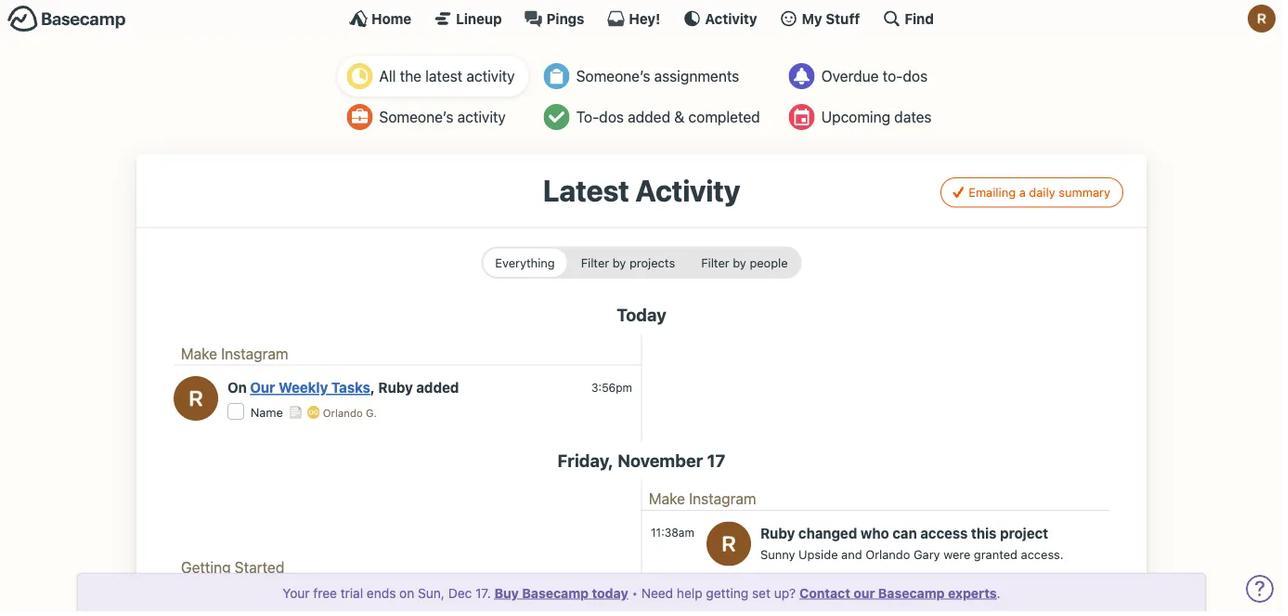 Task type: describe. For each thing, give the bounding box(es) containing it.
0 vertical spatial who
[[861, 525, 890, 541]]

today
[[617, 305, 667, 325]]

2 basecamp from the left
[[879, 585, 945, 601]]

completed
[[689, 108, 761, 126]]

reports image
[[789, 63, 815, 89]]

getting
[[706, 585, 749, 601]]

activity link
[[683, 9, 758, 28]]

orlando g.
[[320, 406, 377, 419]]

orlando gary image
[[307, 406, 320, 419]]

person report image
[[347, 104, 373, 130]]

changed for bottommost 11:38am element
[[266, 594, 325, 610]]

make instagram for ruby changed who can access this project
[[649, 490, 757, 508]]

hey! button
[[607, 9, 661, 28]]

latest activity
[[543, 173, 741, 208]]

changed for right 11:38am element
[[799, 525, 858, 541]]

tasks
[[332, 380, 371, 396]]

ruby for bottommost 11:38am element
[[228, 594, 262, 610]]

all the latest activity link
[[338, 56, 529, 97]]

1 basecamp from the left
[[522, 585, 589, 601]]

overdue to-dos link
[[780, 56, 946, 97]]

home
[[372, 10, 412, 26]]

friday,
[[558, 450, 614, 471]]

1 horizontal spatial 11:38am
[[651, 526, 695, 539]]

activity report image
[[347, 63, 373, 89]]

to-
[[577, 108, 600, 126]]

assignments
[[655, 67, 740, 85]]

1 horizontal spatial ruby changed who can access this project
[[761, 525, 1049, 541]]

lineup
[[456, 10, 502, 26]]

by for projects
[[613, 255, 627, 269]]

pings
[[547, 10, 585, 26]]

daily
[[1030, 185, 1056, 199]]

buy basecamp today link
[[495, 585, 629, 601]]

experts
[[949, 585, 997, 601]]

on our weekly tasks ,       ruby added
[[228, 380, 459, 396]]

stuff
[[826, 10, 861, 26]]

name
[[251, 405, 283, 419]]

a
[[1020, 185, 1026, 199]]

17.
[[476, 585, 491, 601]]

to-dos added & completed
[[577, 108, 761, 126]]

emailing
[[969, 185, 1017, 199]]

•
[[632, 585, 638, 601]]

1 vertical spatial project
[[467, 594, 516, 610]]

someone's assignments
[[577, 67, 740, 85]]

find button
[[883, 9, 935, 28]]

latest
[[426, 67, 463, 85]]

1 vertical spatial added
[[417, 380, 459, 396]]

schedule image
[[789, 104, 815, 130]]

someone's for someone's activity
[[379, 108, 454, 126]]

getting started link
[[181, 559, 285, 577]]

access.
[[1022, 547, 1064, 561]]

ruby for right 11:38am element
[[761, 525, 796, 541]]

filter for filter by projects
[[581, 255, 610, 269]]

your free trial ends on sun, dec 17. buy basecamp today • need help getting set up? contact our basecamp experts .
[[283, 585, 1001, 601]]

g.
[[366, 406, 377, 419]]

make for ruby changed who can access this project
[[649, 490, 686, 508]]

upcoming dates
[[822, 108, 932, 126]]

emailing a daily summary button
[[941, 177, 1124, 208]]

3:56pm
[[592, 381, 633, 394]]

set
[[753, 585, 771, 601]]

1 vertical spatial dos
[[600, 108, 624, 126]]

my
[[802, 10, 823, 26]]

sun,
[[418, 585, 445, 601]]

someone's activity link
[[338, 97, 529, 138]]

ends
[[367, 585, 396, 601]]

upside
[[799, 547, 839, 561]]

make instagram link for on
[[181, 345, 288, 362]]

today
[[592, 585, 629, 601]]

make for on
[[181, 345, 217, 362]]

Everything submit
[[483, 248, 567, 277]]

gary
[[914, 547, 941, 561]]

3:56pm element
[[592, 381, 633, 394]]

upcoming
[[822, 108, 891, 126]]

0 horizontal spatial can
[[360, 594, 384, 610]]

switch accounts image
[[7, 5, 126, 33]]

to-dos added & completed link
[[535, 97, 775, 138]]

overdue
[[822, 67, 879, 85]]

instagram for ruby changed who can access this project
[[690, 490, 757, 508]]

upcoming dates link
[[780, 97, 946, 138]]

ruby image for ruby changed who can access this project
[[707, 522, 752, 566]]

started
[[235, 559, 285, 577]]

my stuff
[[802, 10, 861, 26]]

were
[[944, 547, 971, 561]]

1 vertical spatial 11:38am element
[[589, 595, 633, 608]]

sunny upside and orlando gary were granted access.
[[761, 547, 1064, 561]]

weekly
[[279, 380, 328, 396]]

to-
[[883, 67, 903, 85]]

on
[[228, 380, 247, 396]]

all the latest activity
[[379, 67, 515, 85]]

contact
[[800, 585, 851, 601]]

the
[[400, 67, 422, 85]]

main element
[[0, 0, 1284, 36]]

overdue to-dos
[[822, 67, 928, 85]]

and
[[842, 547, 863, 561]]



Task type: locate. For each thing, give the bounding box(es) containing it.
1 vertical spatial make
[[649, 490, 686, 508]]

activity inside main element
[[705, 10, 758, 26]]

orlando right and
[[866, 547, 911, 561]]

activity inside someone's activity link
[[458, 108, 506, 126]]

1 filter from the left
[[581, 255, 610, 269]]

need
[[642, 585, 674, 601]]

home link
[[349, 9, 412, 28]]

activity right latest
[[467, 67, 515, 85]]

0 horizontal spatial ruby
[[228, 594, 262, 610]]

filter activity group
[[482, 247, 802, 279]]

access for right 11:38am element
[[921, 525, 968, 541]]

instagram down 17 at the bottom
[[690, 490, 757, 508]]

filter left projects
[[581, 255, 610, 269]]

1 horizontal spatial can
[[893, 525, 918, 541]]

activity down all the latest activity
[[458, 108, 506, 126]]

1 horizontal spatial added
[[628, 108, 671, 126]]

1 vertical spatial ruby changed who can access this project
[[228, 594, 516, 610]]

activity
[[467, 67, 515, 85], [458, 108, 506, 126]]

0 horizontal spatial project
[[467, 594, 516, 610]]

1 vertical spatial ruby
[[761, 525, 796, 541]]

all
[[379, 67, 396, 85]]

11:38am element
[[651, 526, 695, 539], [589, 595, 633, 608]]

2 vertical spatial ruby
[[228, 594, 262, 610]]

basecamp down sunny upside and orlando gary were granted access.
[[879, 585, 945, 601]]

lineup link
[[434, 9, 502, 28]]

1 horizontal spatial who
[[861, 525, 890, 541]]

0 vertical spatial added
[[628, 108, 671, 126]]

1 horizontal spatial orlando
[[866, 547, 911, 561]]

0 vertical spatial make
[[181, 345, 217, 362]]

name link
[[251, 405, 283, 419]]

1 horizontal spatial by
[[733, 255, 747, 269]]

someone's for someone's assignments
[[577, 67, 651, 85]]

1 horizontal spatial someone's
[[577, 67, 651, 85]]

who
[[861, 525, 890, 541], [328, 594, 357, 610]]

getting
[[181, 559, 231, 577]]

0 vertical spatial access
[[921, 525, 968, 541]]

by inside submit
[[613, 255, 627, 269]]

1 vertical spatial instagram
[[690, 490, 757, 508]]

our
[[250, 380, 275, 396]]

0 vertical spatial make instagram link
[[181, 345, 288, 362]]

free
[[313, 585, 337, 601]]

make instagram for on
[[181, 345, 288, 362]]

filter left people
[[702, 255, 730, 269]]

1 vertical spatial ruby image
[[174, 376, 218, 421]]

0 vertical spatial 11:38am element
[[651, 526, 695, 539]]

1 horizontal spatial this
[[972, 525, 997, 541]]

by for people
[[733, 255, 747, 269]]

1 by from the left
[[613, 255, 627, 269]]

2 by from the left
[[733, 255, 747, 269]]

dos up dates
[[903, 67, 928, 85]]

1 horizontal spatial basecamp
[[879, 585, 945, 601]]

projects
[[630, 255, 676, 269]]

Filter by projects submit
[[569, 248, 688, 277]]

0 horizontal spatial added
[[417, 380, 459, 396]]

filter for filter by people
[[702, 255, 730, 269]]

instagram for on
[[221, 345, 288, 362]]

0 vertical spatial ruby
[[379, 380, 413, 396]]

make instagram up on
[[181, 345, 288, 362]]

dos right 'todo' "image"
[[600, 108, 624, 126]]

0 vertical spatial ruby image
[[1249, 5, 1277, 33]]

filter by people
[[702, 255, 788, 269]]

0 horizontal spatial 11:38am element
[[589, 595, 633, 608]]

make instagram
[[181, 345, 288, 362], [649, 490, 757, 508]]

sunny
[[761, 547, 796, 561]]

assignment image
[[544, 63, 570, 89]]

access up were
[[921, 525, 968, 541]]

0 vertical spatial ruby changed who can access this project
[[761, 525, 1049, 541]]

0 horizontal spatial someone's
[[379, 108, 454, 126]]

changed up upside
[[799, 525, 858, 541]]

1 vertical spatial 11:38am
[[589, 595, 633, 608]]

0 horizontal spatial this
[[438, 594, 464, 610]]

0 horizontal spatial make instagram link
[[181, 345, 288, 362]]

1 vertical spatial access
[[388, 594, 435, 610]]

11:38am element left need
[[589, 595, 633, 608]]

1 horizontal spatial make instagram link
[[649, 490, 757, 508]]

0 horizontal spatial orlando
[[323, 406, 363, 419]]

11:38am left need
[[589, 595, 633, 608]]

trial
[[341, 585, 363, 601]]

find
[[905, 10, 935, 26]]

getting started
[[181, 559, 285, 577]]

0 vertical spatial can
[[893, 525, 918, 541]]

1 horizontal spatial ruby
[[379, 380, 413, 396]]

activity
[[705, 10, 758, 26], [636, 173, 741, 208]]

friday, november 17
[[558, 450, 726, 471]]

0 horizontal spatial changed
[[266, 594, 325, 610]]

1 vertical spatial make instagram link
[[649, 490, 757, 508]]

by left people
[[733, 255, 747, 269]]

instagram up the our
[[221, 345, 288, 362]]

0 horizontal spatial ruby image
[[174, 376, 218, 421]]

0 horizontal spatial dos
[[600, 108, 624, 126]]

make instagram down 17 at the bottom
[[649, 490, 757, 508]]

contact our basecamp experts link
[[800, 585, 997, 601]]

1 vertical spatial activity
[[458, 108, 506, 126]]

filter inside submit
[[702, 255, 730, 269]]

1 horizontal spatial project
[[1001, 525, 1049, 541]]

1 horizontal spatial 11:38am element
[[651, 526, 695, 539]]

make instagram link up on
[[181, 345, 288, 362]]

ruby right ','
[[379, 380, 413, 396]]

1 vertical spatial who
[[328, 594, 357, 610]]

ruby image for on
[[174, 376, 218, 421]]

this
[[972, 525, 997, 541], [438, 594, 464, 610]]

access left dec
[[388, 594, 435, 610]]

can left on
[[360, 594, 384, 610]]

someone's assignments link
[[535, 56, 775, 97]]

0 vertical spatial project
[[1001, 525, 1049, 541]]

.
[[997, 585, 1001, 601]]

project up access.
[[1001, 525, 1049, 541]]

latest
[[543, 173, 630, 208]]

0 vertical spatial activity
[[705, 10, 758, 26]]

changed down started
[[266, 594, 325, 610]]

filter inside submit
[[581, 255, 610, 269]]

0 vertical spatial dos
[[903, 67, 928, 85]]

17
[[707, 450, 726, 471]]

0 vertical spatial instagram
[[221, 345, 288, 362]]

dec
[[448, 585, 472, 601]]

basecamp
[[522, 585, 589, 601], [879, 585, 945, 601]]

people
[[750, 255, 788, 269]]

0 horizontal spatial filter
[[581, 255, 610, 269]]

make instagram link down 17 at the bottom
[[649, 490, 757, 508]]

0 vertical spatial make instagram
[[181, 345, 288, 362]]

someone's down the
[[379, 108, 454, 126]]

1 horizontal spatial dos
[[903, 67, 928, 85]]

instagram
[[221, 345, 288, 362], [690, 490, 757, 508]]

on
[[400, 585, 415, 601]]

0 horizontal spatial instagram
[[221, 345, 288, 362]]

todo image
[[544, 104, 570, 130]]

1 horizontal spatial instagram
[[690, 490, 757, 508]]

0 vertical spatial activity
[[467, 67, 515, 85]]

1 vertical spatial this
[[438, 594, 464, 610]]

1 horizontal spatial changed
[[799, 525, 858, 541]]

2 horizontal spatial ruby
[[761, 525, 796, 541]]

2 vertical spatial ruby image
[[707, 522, 752, 566]]

emailing a daily summary
[[969, 185, 1111, 199]]

pings button
[[525, 9, 585, 28]]

filter by projects
[[581, 255, 676, 269]]

0 vertical spatial this
[[972, 525, 997, 541]]

1 vertical spatial make instagram
[[649, 490, 757, 508]]

orlando down on our weekly tasks ,       ruby added
[[323, 406, 363, 419]]

someone's activity
[[379, 108, 506, 126]]

changed
[[799, 525, 858, 541], [266, 594, 325, 610]]

0 vertical spatial orlando
[[323, 406, 363, 419]]

activity inside all the latest activity link
[[467, 67, 515, 85]]

our
[[854, 585, 876, 601]]

can up sunny upside and orlando gary were granted access.
[[893, 525, 918, 541]]

&
[[675, 108, 685, 126]]

0 horizontal spatial by
[[613, 255, 627, 269]]

dos
[[903, 67, 928, 85], [600, 108, 624, 126]]

0 horizontal spatial make instagram
[[181, 345, 288, 362]]

1 vertical spatial someone's
[[379, 108, 454, 126]]

by left projects
[[613, 255, 627, 269]]

0 vertical spatial changed
[[799, 525, 858, 541]]

0 horizontal spatial ruby changed who can access this project
[[228, 594, 516, 610]]

ruby image inside main element
[[1249, 5, 1277, 33]]

activity down &
[[636, 173, 741, 208]]

make instagram link for ruby changed who can access this project
[[649, 490, 757, 508]]

11:38am element up need
[[651, 526, 695, 539]]

someone's up to-
[[577, 67, 651, 85]]

buy
[[495, 585, 519, 601]]

activity up assignments
[[705, 10, 758, 26]]

0 horizontal spatial who
[[328, 594, 357, 610]]

everything
[[495, 255, 555, 269]]

hey!
[[629, 10, 661, 26]]

added right ','
[[417, 380, 459, 396]]

granted
[[974, 547, 1018, 561]]

ruby up sunny
[[761, 525, 796, 541]]

1 vertical spatial can
[[360, 594, 384, 610]]

help
[[677, 585, 703, 601]]

project right sun,
[[467, 594, 516, 610]]

my stuff button
[[780, 9, 861, 28]]

1 horizontal spatial make
[[649, 490, 686, 508]]

0 horizontal spatial basecamp
[[522, 585, 589, 601]]

access for bottommost 11:38am element
[[388, 594, 435, 610]]

ruby down the getting started link
[[228, 594, 262, 610]]

up?
[[775, 585, 796, 601]]

this left 17.
[[438, 594, 464, 610]]

1 horizontal spatial ruby image
[[707, 522, 752, 566]]

1 vertical spatial activity
[[636, 173, 741, 208]]

,
[[371, 380, 375, 396]]

0 horizontal spatial 11:38am
[[589, 595, 633, 608]]

2 filter from the left
[[702, 255, 730, 269]]

0 vertical spatial 11:38am
[[651, 526, 695, 539]]

2 horizontal spatial ruby image
[[1249, 5, 1277, 33]]

Filter by people submit
[[690, 248, 801, 277]]

who left ends on the bottom
[[328, 594, 357, 610]]

this up the "granted" on the bottom right of the page
[[972, 525, 997, 541]]

ruby
[[379, 380, 413, 396], [761, 525, 796, 541], [228, 594, 262, 610]]

added
[[628, 108, 671, 126], [417, 380, 459, 396]]

basecamp right buy
[[522, 585, 589, 601]]

1 horizontal spatial filter
[[702, 255, 730, 269]]

summary
[[1059, 185, 1111, 199]]

our weekly tasks link
[[250, 380, 371, 396]]

added left &
[[628, 108, 671, 126]]

1 horizontal spatial access
[[921, 525, 968, 541]]

november
[[618, 450, 704, 471]]

1 vertical spatial changed
[[266, 594, 325, 610]]

ruby image
[[1249, 5, 1277, 33], [174, 376, 218, 421], [707, 522, 752, 566]]

your
[[283, 585, 310, 601]]

who up and
[[861, 525, 890, 541]]

0 horizontal spatial make
[[181, 345, 217, 362]]

access
[[921, 525, 968, 541], [388, 594, 435, 610]]

11:38am up need
[[651, 526, 695, 539]]

0 vertical spatial someone's
[[577, 67, 651, 85]]

0 horizontal spatial access
[[388, 594, 435, 610]]

can
[[893, 525, 918, 541], [360, 594, 384, 610]]

by inside submit
[[733, 255, 747, 269]]

ruby changed who can access this project
[[761, 525, 1049, 541], [228, 594, 516, 610]]

1 vertical spatial orlando
[[866, 547, 911, 561]]

1 horizontal spatial make instagram
[[649, 490, 757, 508]]

make instagram link
[[181, 345, 288, 362], [649, 490, 757, 508]]



Task type: vqa. For each thing, say whether or not it's contained in the screenshot.
the leftmost Ruby image
yes



